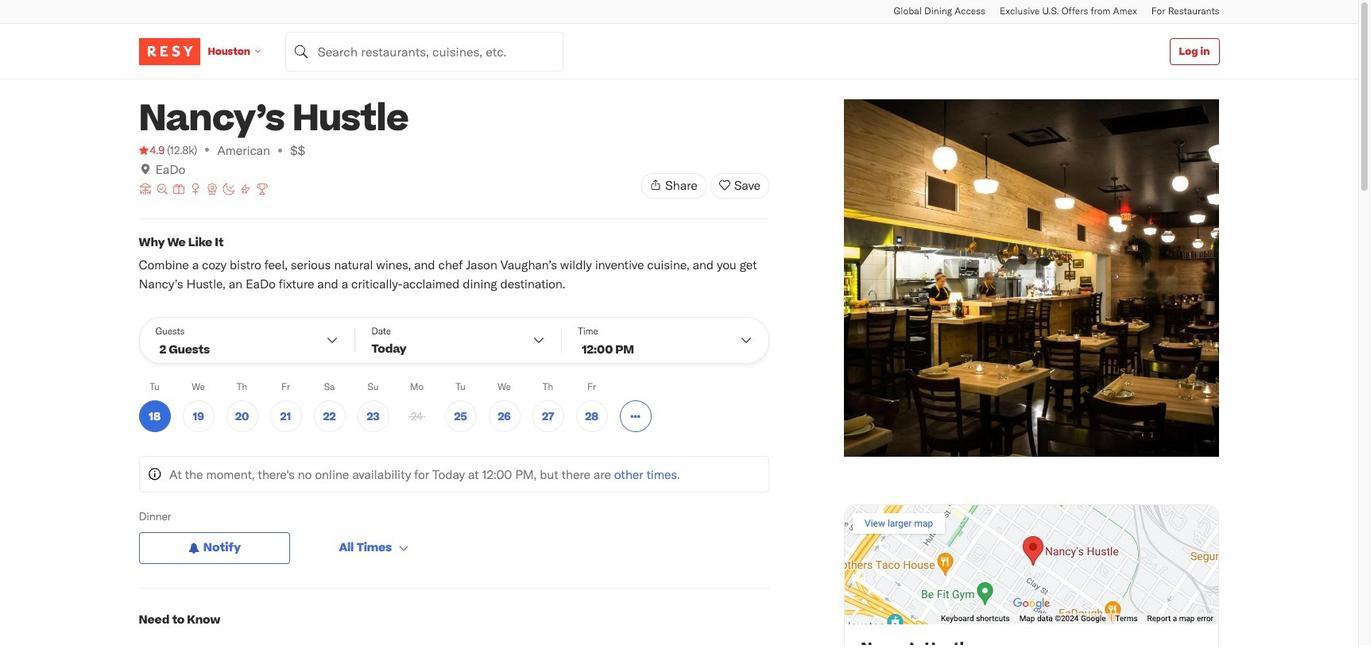 Task type: locate. For each thing, give the bounding box(es) containing it.
None field
[[285, 31, 563, 71]]



Task type: describe. For each thing, give the bounding box(es) containing it.
4.9 out of 5 stars image
[[139, 142, 164, 158]]

Search restaurants, cuisines, etc. text field
[[285, 31, 563, 71]]



Task type: vqa. For each thing, say whether or not it's contained in the screenshot.
"4.8 Out Of 5 Stars" icon
no



